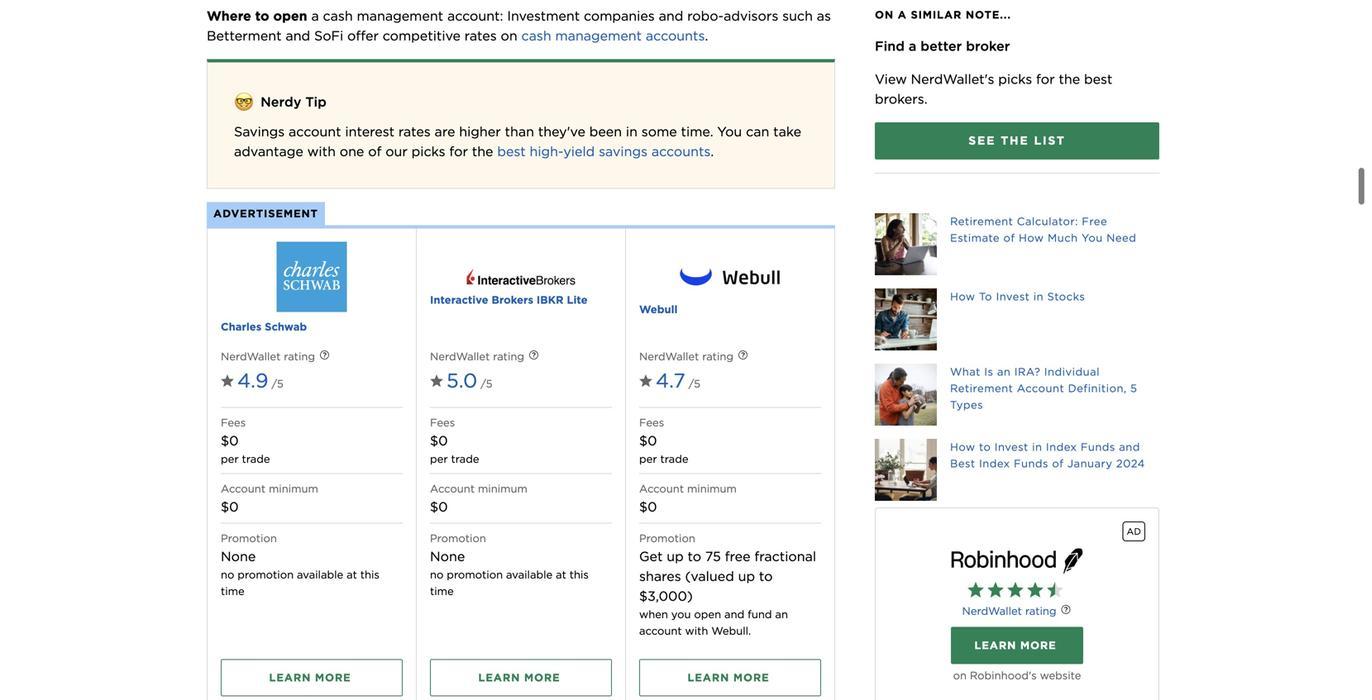 Task type: locate. For each thing, give the bounding box(es) containing it.
nerdwallet rating for 4.7
[[640, 350, 734, 363]]

of
[[368, 143, 382, 160], [1004, 232, 1016, 244], [1053, 458, 1064, 470]]

how is this rating determined? image down ibkr
[[516, 338, 552, 375]]

0 vertical spatial you
[[718, 124, 742, 140]]

2 no from the left
[[430, 569, 444, 582]]

of inside how to invest in index funds and best index funds of january 2024
[[1053, 458, 1064, 470]]

and left robo-
[[659, 8, 684, 24]]

3 fees $0 per trade from the left
[[640, 416, 689, 466]]

up
[[667, 549, 684, 565], [738, 569, 755, 585]]

rates up the our
[[399, 124, 431, 140]]

to
[[979, 290, 993, 303]]

1 time from the left
[[221, 585, 245, 598]]

1 vertical spatial funds
[[1014, 458, 1049, 470]]

🤓 nerdy tip
[[234, 90, 327, 114]]

to up the betterment
[[255, 8, 269, 24]]

rating
[[284, 350, 315, 363], [493, 350, 525, 363], [703, 350, 734, 363], [1026, 605, 1057, 618]]

the inside view nerdwallet's picks for the best brokers.
[[1059, 71, 1081, 87]]

.
[[705, 28, 708, 44], [711, 143, 714, 160]]

a up sofi
[[311, 8, 319, 24]]

funds up january at the bottom
[[1081, 441, 1116, 454]]

interactive brokers ibkr lite image
[[467, 269, 576, 285]]

1 promotion none no promotion available at this time from the left
[[221, 532, 380, 598]]

a
[[311, 8, 319, 24], [898, 8, 907, 21], [909, 38, 917, 54]]

2 account minimum $0 from the left
[[430, 483, 528, 515]]

and up webull. at the right
[[725, 608, 745, 621]]

picks down are on the left top
[[412, 143, 446, 160]]

1 horizontal spatial with
[[685, 625, 709, 638]]

1 horizontal spatial for
[[1037, 71, 1055, 87]]

website
[[1040, 670, 1082, 683]]

of down interest
[[368, 143, 382, 160]]

how inside retirement calculator: free estimate of how much you need
[[1019, 232, 1045, 244]]

on down account: at top left
[[501, 28, 518, 44]]

robinhood image
[[951, 549, 1084, 575]]

open
[[273, 8, 307, 24], [694, 608, 722, 621]]

in down what is an ira? individual retirement account definition, 5 types link
[[1033, 441, 1043, 454]]

account inside promotion get up to 75 free fractional shares (valued up to $3,000) when you open and fund an account with webull.
[[640, 625, 682, 638]]

0 horizontal spatial rates
[[399, 124, 431, 140]]

to down types
[[979, 441, 991, 454]]

0 horizontal spatial per
[[221, 453, 239, 466]]

how
[[1019, 232, 1045, 244], [951, 290, 976, 303], [951, 441, 976, 454]]

fees
[[221, 416, 246, 429], [430, 416, 455, 429], [640, 416, 664, 429]]

1 horizontal spatial management
[[556, 28, 642, 44]]

1 horizontal spatial fees
[[430, 416, 455, 429]]

nerdwallet up "4.9" in the bottom of the page
[[221, 350, 281, 363]]

1 vertical spatial account
[[640, 625, 682, 638]]

a right on
[[898, 8, 907, 21]]

0 horizontal spatial best
[[497, 143, 526, 160]]

1 vertical spatial best
[[497, 143, 526, 160]]

tip
[[306, 94, 327, 110]]

1 horizontal spatial fees $0 per trade
[[430, 416, 479, 466]]

2 horizontal spatial minimum
[[687, 483, 737, 495]]

learn more link
[[951, 628, 1084, 665], [221, 660, 403, 697], [430, 660, 612, 697], [640, 660, 822, 697]]

0 horizontal spatial none
[[221, 549, 256, 565]]

open up the betterment
[[273, 8, 307, 24]]

2 how is this rating determined? image from the left
[[516, 338, 552, 375]]

2 /5 from the left
[[481, 378, 493, 390]]

how is this rating determined? image right 4.7 /5
[[725, 338, 761, 375]]

account down when
[[640, 625, 682, 638]]

up right "get"
[[667, 549, 684, 565]]

accounts down 'time.'
[[652, 143, 711, 160]]

1 horizontal spatial per
[[430, 453, 448, 466]]

1 horizontal spatial funds
[[1081, 441, 1116, 454]]

rates inside a cash management account: investment companies and robo-advisors such as betterment and sofi offer competitive rates on
[[465, 28, 497, 44]]

nerdwallet rating up '5.0 /5'
[[430, 350, 525, 363]]

trade down rated 4.7 out of 5 element
[[661, 453, 689, 466]]

funds left january at the bottom
[[1014, 458, 1049, 470]]

fees $0 per trade down rated 4.9 out of 5 element
[[221, 416, 270, 466]]

1 vertical spatial open
[[694, 608, 722, 621]]

some
[[642, 124, 677, 140]]

companies
[[584, 8, 655, 24]]

nerdwallet rating up 4.9 /5 at left bottom
[[221, 350, 315, 363]]

nerdwallet for 5.0
[[430, 350, 490, 363]]

up down free
[[738, 569, 755, 585]]

0 horizontal spatial fees
[[221, 416, 246, 429]]

how to invest in index funds and best index funds of january 2024 link
[[875, 439, 1160, 501]]

per down the 5.0
[[430, 453, 448, 466]]

2 vertical spatial how
[[951, 441, 976, 454]]

1 horizontal spatial open
[[694, 608, 722, 621]]

0 horizontal spatial picks
[[412, 143, 446, 160]]

1 vertical spatial on
[[954, 670, 967, 683]]

nerdwallet up 4.7
[[640, 350, 699, 363]]

1 vertical spatial .
[[711, 143, 714, 160]]

invest down what is an ira? individual retirement account definition, 5 types link
[[995, 441, 1029, 454]]

1 horizontal spatial promotion
[[430, 532, 486, 545]]

rates inside 'savings account interest rates are higher than they've been in some time. you can take advantage with one of our picks for the'
[[399, 124, 431, 140]]

2 none from the left
[[430, 549, 465, 565]]

nerdwallet up the 5.0
[[430, 350, 490, 363]]

no
[[221, 569, 234, 582], [430, 569, 444, 582]]

0 vertical spatial rates
[[465, 28, 497, 44]]

1 vertical spatial in
[[1034, 290, 1044, 303]]

1 horizontal spatial trade
[[451, 453, 479, 466]]

3 minimum from the left
[[687, 483, 737, 495]]

how is this rating determined? image
[[1048, 594, 1085, 630]]

per down 4.7
[[640, 453, 657, 466]]

2 horizontal spatial /5
[[689, 378, 701, 390]]

account
[[1017, 382, 1065, 395], [221, 483, 266, 495], [430, 483, 475, 495], [640, 483, 684, 495]]

1 horizontal spatial time
[[430, 585, 454, 598]]

and up 2024
[[1120, 441, 1141, 454]]

0 vertical spatial for
[[1037, 71, 1055, 87]]

0 vertical spatial open
[[273, 8, 307, 24]]

management inside a cash management account: investment companies and robo-advisors such as betterment and sofi offer competitive rates on
[[357, 8, 444, 24]]

0 vertical spatial accounts
[[646, 28, 705, 44]]

the right see
[[1001, 134, 1030, 148]]

3 fees from the left
[[640, 416, 664, 429]]

/5 right the 5.0
[[481, 378, 493, 390]]

and
[[659, 8, 684, 24], [286, 28, 310, 44], [1120, 441, 1141, 454], [725, 608, 745, 621]]

you down "free"
[[1082, 232, 1103, 244]]

2 horizontal spatial trade
[[661, 453, 689, 466]]

the down the higher
[[472, 143, 494, 160]]

. down robo-
[[705, 28, 708, 44]]

3 per from the left
[[640, 453, 657, 466]]

0 vertical spatial up
[[667, 549, 684, 565]]

0 horizontal spatial of
[[368, 143, 382, 160]]

1 horizontal spatial rates
[[465, 28, 497, 44]]

0 vertical spatial cash
[[323, 8, 353, 24]]

on
[[501, 28, 518, 44], [954, 670, 967, 683]]

0 horizontal spatial open
[[273, 8, 307, 24]]

in up savings
[[626, 124, 638, 140]]

retirement up estimate
[[951, 215, 1014, 228]]

1 minimum from the left
[[269, 483, 318, 495]]

trade down the "rated 5.0 out of 5" element
[[451, 453, 479, 466]]

trade down rated 4.9 out of 5 element
[[242, 453, 270, 466]]

0 vertical spatial in
[[626, 124, 638, 140]]

0 horizontal spatial account minimum $0
[[221, 483, 318, 515]]

account inside what is an ira? individual retirement account definition, 5 types
[[1017, 382, 1065, 395]]

and inside promotion get up to 75 free fractional shares (valued up to $3,000) when you open and fund an account with webull.
[[725, 608, 745, 621]]

fees down 4.7
[[640, 416, 664, 429]]

1 horizontal spatial at
[[556, 569, 567, 582]]

1 vertical spatial how
[[951, 290, 976, 303]]

an
[[998, 366, 1011, 378], [776, 608, 788, 621]]

trade
[[242, 453, 270, 466], [451, 453, 479, 466], [661, 453, 689, 466]]

1 vertical spatial of
[[1004, 232, 1016, 244]]

how is this rating determined? image down the schwab
[[306, 338, 343, 375]]

rated 5.0 out of 5 element
[[447, 365, 493, 402]]

management down companies
[[556, 28, 642, 44]]

in left stocks
[[1034, 290, 1044, 303]]

for
[[1037, 71, 1055, 87], [450, 143, 468, 160]]

with inside promotion get up to 75 free fractional shares (valued up to $3,000) when you open and fund an account with webull.
[[685, 625, 709, 638]]

with left one
[[307, 143, 336, 160]]

schwab
[[265, 321, 307, 333]]

1 horizontal spatial how is this rating determined? image
[[516, 338, 552, 375]]

1 how is this rating determined? image from the left
[[306, 338, 343, 375]]

on robinhood's website
[[954, 670, 1082, 683]]

fees down "4.9" in the bottom of the page
[[221, 416, 246, 429]]

0 horizontal spatial for
[[450, 143, 468, 160]]

2 minimum from the left
[[478, 483, 528, 495]]

2 vertical spatial of
[[1053, 458, 1064, 470]]

a for on
[[898, 8, 907, 21]]

0 horizontal spatial management
[[357, 8, 444, 24]]

0 horizontal spatial available
[[297, 569, 344, 582]]

1 horizontal spatial best
[[1085, 71, 1113, 87]]

picks down broker
[[999, 71, 1033, 87]]

fees $0 per trade down rated 4.7 out of 5 element
[[640, 416, 689, 466]]

lite
[[567, 294, 588, 306]]

invest inside how to invest in index funds and best index funds of january 2024
[[995, 441, 1029, 454]]

charles
[[221, 321, 262, 333]]

fees down the 5.0
[[430, 416, 455, 429]]

what is an ira? individual retirement account definition, 5 types
[[951, 366, 1138, 412]]

0 horizontal spatial /5
[[272, 378, 284, 390]]

cash up sofi
[[323, 8, 353, 24]]

more
[[1021, 640, 1057, 653], [315, 672, 351, 685], [524, 672, 561, 685], [734, 672, 770, 685]]

3 how is this rating determined? image from the left
[[725, 338, 761, 375]]

0 horizontal spatial minimum
[[269, 483, 318, 495]]

3 promotion from the left
[[640, 532, 696, 545]]

open right you
[[694, 608, 722, 621]]

rated 4.3 out of 5 image
[[968, 581, 1067, 601]]

1 vertical spatial an
[[776, 608, 788, 621]]

in for how to invest in stocks
[[1034, 290, 1044, 303]]

1 promotion from the left
[[221, 532, 277, 545]]

an right fund
[[776, 608, 788, 621]]

1 horizontal spatial this
[[570, 569, 589, 582]]

how inside how to invest in stocks link
[[951, 290, 976, 303]]

1 horizontal spatial no
[[430, 569, 444, 582]]

invest for to
[[996, 290, 1030, 303]]

0 horizontal spatial fees $0 per trade
[[221, 416, 270, 466]]

how up 'best'
[[951, 441, 976, 454]]

broker
[[966, 38, 1011, 54]]

rating down webull link on the top of the page
[[703, 350, 734, 363]]

the
[[1059, 71, 1081, 87], [1001, 134, 1030, 148], [472, 143, 494, 160]]

1 vertical spatial rates
[[399, 124, 431, 140]]

1 horizontal spatial promotion
[[447, 569, 503, 582]]

nerdwallet rating up 4.7 /5
[[640, 350, 734, 363]]

one
[[340, 143, 364, 160]]

accounts down robo-
[[646, 28, 705, 44]]

you left can
[[718, 124, 742, 140]]

0 vertical spatial an
[[998, 366, 1011, 378]]

cash down investment
[[522, 28, 552, 44]]

promotion
[[221, 532, 277, 545], [430, 532, 486, 545], [640, 532, 696, 545]]

nerdwallet rating for 4.9
[[221, 350, 315, 363]]

/5 inside 4.9 /5
[[272, 378, 284, 390]]

(valued
[[685, 569, 734, 585]]

competitive
[[383, 28, 461, 44]]

2 horizontal spatial the
[[1059, 71, 1081, 87]]

on left robinhood's
[[954, 670, 967, 683]]

none
[[221, 549, 256, 565], [430, 549, 465, 565]]

1 horizontal spatial minimum
[[478, 483, 528, 495]]

0 horizontal spatial time
[[221, 585, 245, 598]]

in inside how to invest in index funds and best index funds of january 2024
[[1033, 441, 1043, 454]]

you inside 'savings account interest rates are higher than they've been in some time. you can take advantage with one of our picks for the'
[[718, 124, 742, 140]]

of inside retirement calculator: free estimate of how much you need
[[1004, 232, 1016, 244]]

0 horizontal spatial no
[[221, 569, 234, 582]]

how down calculator:
[[1019, 232, 1045, 244]]

rates down account: at top left
[[465, 28, 497, 44]]

0 horizontal spatial promotion
[[238, 569, 294, 582]]

2 horizontal spatial fees $0 per trade
[[640, 416, 689, 466]]

invest
[[996, 290, 1030, 303], [995, 441, 1029, 454]]

in
[[626, 124, 638, 140], [1034, 290, 1044, 303], [1033, 441, 1043, 454]]

picks
[[999, 71, 1033, 87], [412, 143, 446, 160]]

account down tip in the top of the page
[[289, 124, 341, 140]]

of left january at the bottom
[[1053, 458, 1064, 470]]

0 vertical spatial index
[[1046, 441, 1078, 454]]

how left to
[[951, 290, 976, 303]]

promotion none no promotion available at this time
[[221, 532, 380, 598], [430, 532, 589, 598]]

in for how to invest in index funds and best index funds of january 2024
[[1033, 441, 1043, 454]]

0 horizontal spatial this
[[360, 569, 380, 582]]

0 horizontal spatial a
[[311, 8, 319, 24]]

promotion inside promotion get up to 75 free fractional shares (valued up to $3,000) when you open and fund an account with webull.
[[640, 532, 696, 545]]

management up competitive
[[357, 8, 444, 24]]

index right 'best'
[[980, 458, 1011, 470]]

/5 inside '5.0 /5'
[[481, 378, 493, 390]]

management
[[357, 8, 444, 24], [556, 28, 642, 44]]

1 horizontal spatial a
[[898, 8, 907, 21]]

retirement inside what is an ira? individual retirement account definition, 5 types
[[951, 382, 1014, 395]]

interest
[[345, 124, 395, 140]]

how is this rating determined? image
[[306, 338, 343, 375], [516, 338, 552, 375], [725, 338, 761, 375]]

for down are on the left top
[[450, 143, 468, 160]]

/5
[[272, 378, 284, 390], [481, 378, 493, 390], [689, 378, 701, 390]]

0 horizontal spatial funds
[[1014, 458, 1049, 470]]

account:
[[448, 8, 503, 24]]

when
[[640, 608, 668, 621]]

2 available from the left
[[506, 569, 553, 582]]

/5 right "4.9" in the bottom of the page
[[272, 378, 284, 390]]

1 vertical spatial for
[[450, 143, 468, 160]]

index up january at the bottom
[[1046, 441, 1078, 454]]

2 trade from the left
[[451, 453, 479, 466]]

to left the 75
[[688, 549, 702, 565]]

calculator:
[[1017, 215, 1079, 228]]

at
[[347, 569, 357, 582], [556, 569, 567, 582]]

available
[[297, 569, 344, 582], [506, 569, 553, 582]]

ibkr
[[537, 294, 564, 306]]

with inside 'savings account interest rates are higher than they've been in some time. you can take advantage with one of our picks for the'
[[307, 143, 336, 160]]

0 horizontal spatial an
[[776, 608, 788, 621]]

retirement inside retirement calculator: free estimate of how much you need
[[951, 215, 1014, 228]]

nerdwallet
[[221, 350, 281, 363], [430, 350, 490, 363], [640, 350, 699, 363], [963, 605, 1022, 618]]

promotion
[[238, 569, 294, 582], [447, 569, 503, 582]]

0 horizontal spatial promotion none no promotion available at this time
[[221, 532, 380, 598]]

/5 inside 4.7 /5
[[689, 378, 701, 390]]

1 horizontal spatial you
[[1082, 232, 1103, 244]]

rating for 4.9
[[284, 350, 315, 363]]

retirement down is
[[951, 382, 1014, 395]]

rating down interactive brokers ibkr lite
[[493, 350, 525, 363]]

a right the find
[[909, 38, 917, 54]]

how inside how to invest in index funds and best index funds of january 2024
[[951, 441, 976, 454]]

1 vertical spatial retirement
[[951, 382, 1014, 395]]

our
[[386, 143, 408, 160]]

rates
[[465, 28, 497, 44], [399, 124, 431, 140]]

3 /5 from the left
[[689, 378, 701, 390]]

of inside 'savings account interest rates are higher than they've been in some time. you can take advantage with one of our picks for the'
[[368, 143, 382, 160]]

funds
[[1081, 441, 1116, 454], [1014, 458, 1049, 470]]

2 horizontal spatial a
[[909, 38, 917, 54]]

robo-
[[688, 8, 724, 24]]

how is this rating determined? image for 4.7
[[725, 338, 761, 375]]

0 vertical spatial of
[[368, 143, 382, 160]]

2 this from the left
[[570, 569, 589, 582]]

the up list
[[1059, 71, 1081, 87]]

/5 for 4.7
[[689, 378, 701, 390]]

1 horizontal spatial account minimum $0
[[430, 483, 528, 515]]

0 horizontal spatial .
[[705, 28, 708, 44]]

an right is
[[998, 366, 1011, 378]]

2 horizontal spatial fees
[[640, 416, 664, 429]]

0 vertical spatial account
[[289, 124, 341, 140]]

1 horizontal spatial picks
[[999, 71, 1033, 87]]

0 horizontal spatial account
[[289, 124, 341, 140]]

1 /5 from the left
[[272, 378, 284, 390]]

you inside retirement calculator: free estimate of how much you need
[[1082, 232, 1103, 244]]

for up list
[[1037, 71, 1055, 87]]

1 horizontal spatial .
[[711, 143, 714, 160]]

2 retirement from the top
[[951, 382, 1014, 395]]

. down 'time.'
[[711, 143, 714, 160]]

interactive brokers ibkr lite
[[430, 294, 588, 306]]

3 account minimum $0 from the left
[[640, 483, 737, 515]]

see the list link
[[875, 122, 1160, 160]]

fractional
[[755, 549, 817, 565]]

0 horizontal spatial at
[[347, 569, 357, 582]]

brokers.
[[875, 91, 928, 107]]

nerdy
[[261, 94, 302, 110]]

1 vertical spatial picks
[[412, 143, 446, 160]]

1 horizontal spatial an
[[998, 366, 1011, 378]]

fees $0 per trade down the "rated 5.0 out of 5" element
[[430, 416, 479, 466]]

per down "4.9" in the bottom of the page
[[221, 453, 239, 466]]

how for to
[[951, 441, 976, 454]]

they've
[[538, 124, 586, 140]]

/5 for 4.9
[[272, 378, 284, 390]]

1 vertical spatial index
[[980, 458, 1011, 470]]

1 retirement from the top
[[951, 215, 1014, 228]]

1 horizontal spatial promotion none no promotion available at this time
[[430, 532, 589, 598]]

0 vertical spatial how
[[1019, 232, 1045, 244]]

0 vertical spatial management
[[357, 8, 444, 24]]

rating down the schwab
[[284, 350, 315, 363]]

of right estimate
[[1004, 232, 1016, 244]]

learn more
[[975, 640, 1057, 653], [269, 672, 351, 685], [479, 672, 561, 685], [688, 672, 770, 685]]

invest right to
[[996, 290, 1030, 303]]

1 horizontal spatial up
[[738, 569, 755, 585]]

savings
[[234, 124, 285, 140]]

in inside how to invest in stocks link
[[1034, 290, 1044, 303]]

0 horizontal spatial how is this rating determined? image
[[306, 338, 343, 375]]

/5 right 4.7
[[689, 378, 701, 390]]

fees $0 per trade
[[221, 416, 270, 466], [430, 416, 479, 466], [640, 416, 689, 466]]

0 horizontal spatial with
[[307, 143, 336, 160]]

2 promotion none no promotion available at this time from the left
[[430, 532, 589, 598]]

1 horizontal spatial of
[[1004, 232, 1016, 244]]

a inside a cash management account: investment companies and robo-advisors such as betterment and sofi offer competitive rates on
[[311, 8, 319, 24]]

4.9
[[237, 369, 268, 393]]

nerdwallet rating
[[221, 350, 315, 363], [430, 350, 525, 363], [640, 350, 734, 363], [963, 605, 1057, 618]]

1 vertical spatial cash
[[522, 28, 552, 44]]

on inside a cash management account: investment companies and robo-advisors such as betterment and sofi offer competitive rates on
[[501, 28, 518, 44]]

cash management accounts .
[[522, 28, 708, 44]]

and left sofi
[[286, 28, 310, 44]]

on
[[875, 8, 894, 21]]

0 vertical spatial retirement
[[951, 215, 1014, 228]]

charles schwab image
[[277, 242, 347, 312]]

with down you
[[685, 625, 709, 638]]



Task type: vqa. For each thing, say whether or not it's contained in the screenshot.
Credit
no



Task type: describe. For each thing, give the bounding box(es) containing it.
robinhood's
[[970, 670, 1037, 683]]

ira?
[[1015, 366, 1041, 378]]

nerdwallet rating down rated 4.3 out of 5 image
[[963, 605, 1057, 618]]

and inside how to invest in index funds and best index funds of january 2024
[[1120, 441, 1141, 454]]

to inside how to invest in index funds and best index funds of january 2024
[[979, 441, 991, 454]]

2 per from the left
[[430, 453, 448, 466]]

take
[[774, 124, 802, 140]]

1 horizontal spatial on
[[954, 670, 967, 683]]

sofi
[[314, 28, 344, 44]]

find a better broker
[[875, 38, 1011, 54]]

to down fractional
[[759, 569, 773, 585]]

cash inside a cash management account: investment companies and robo-advisors such as betterment and sofi offer competitive rates on
[[323, 8, 353, 24]]

picks inside view nerdwallet's picks for the best brokers.
[[999, 71, 1033, 87]]

a cash management account: investment companies and robo-advisors such as betterment and sofi offer competitive rates on
[[207, 8, 835, 44]]

investment
[[507, 8, 580, 24]]

1 none from the left
[[221, 549, 256, 565]]

find
[[875, 38, 905, 54]]

higher
[[459, 124, 501, 140]]

account inside 'savings account interest rates are higher than they've been in some time. you can take advantage with one of our picks for the'
[[289, 124, 341, 140]]

where to open
[[207, 8, 307, 24]]

been
[[590, 124, 622, 140]]

0 vertical spatial funds
[[1081, 441, 1116, 454]]

5
[[1131, 382, 1138, 395]]

individual
[[1045, 366, 1100, 378]]

nerdwallet's
[[911, 71, 995, 87]]

such
[[783, 8, 813, 24]]

better
[[921, 38, 962, 54]]

2 fees $0 per trade from the left
[[430, 416, 479, 466]]

free
[[725, 549, 751, 565]]

rating down rated 4.3 out of 5 image
[[1026, 605, 1057, 618]]

can
[[746, 124, 770, 140]]

than
[[505, 124, 534, 140]]

charles schwab link
[[221, 229, 403, 335]]

ad
[[1127, 527, 1142, 537]]

in inside 'savings account interest rates are higher than they've been in some time. you can take advantage with one of our picks for the'
[[626, 124, 638, 140]]

fund
[[748, 608, 772, 621]]

see
[[969, 134, 996, 148]]

nerdwallet for 4.9
[[221, 350, 281, 363]]

1 fees $0 per trade from the left
[[221, 416, 270, 466]]

0 horizontal spatial up
[[667, 549, 684, 565]]

4.9 /5
[[237, 369, 284, 393]]

0 vertical spatial .
[[705, 28, 708, 44]]

75
[[706, 549, 721, 565]]

for inside 'savings account interest rates are higher than they've been in some time. you can take advantage with one of our picks for the'
[[450, 143, 468, 160]]

savings
[[599, 143, 648, 160]]

1 account minimum $0 from the left
[[221, 483, 318, 515]]

how to invest in stocks
[[951, 290, 1086, 303]]

best
[[951, 458, 976, 470]]

4.7 /5
[[656, 369, 701, 393]]

note...
[[966, 8, 1012, 21]]

charles schwab
[[221, 321, 307, 333]]

2 promotion from the left
[[447, 569, 503, 582]]

1 trade from the left
[[242, 453, 270, 466]]

1 horizontal spatial the
[[1001, 134, 1030, 148]]

an inside promotion get up to 75 free fractional shares (valued up to $3,000) when you open and fund an account with webull.
[[776, 608, 788, 621]]

rating for 5.0
[[493, 350, 525, 363]]

get
[[640, 549, 663, 565]]

best inside view nerdwallet's picks for the best brokers.
[[1085, 71, 1113, 87]]

1 vertical spatial management
[[556, 28, 642, 44]]

cash management accounts link
[[522, 28, 705, 44]]

nerdwallet rating for 5.0
[[430, 350, 525, 363]]

advertisement
[[213, 207, 318, 220]]

0 horizontal spatial index
[[980, 458, 1011, 470]]

1 this from the left
[[360, 569, 380, 582]]

2 fees from the left
[[430, 416, 455, 429]]

betterment
[[207, 28, 282, 44]]

an inside what is an ira? individual retirement account definition, 5 types
[[998, 366, 1011, 378]]

invest for to
[[995, 441, 1029, 454]]

5.0
[[447, 369, 478, 393]]

4.7
[[656, 369, 686, 393]]

what is an ira? individual retirement account definition, 5 types link
[[875, 364, 1160, 426]]

see the list
[[969, 134, 1066, 148]]

january
[[1068, 458, 1113, 470]]

1 vertical spatial accounts
[[652, 143, 711, 160]]

how to invest in index funds and best index funds of january 2024
[[951, 441, 1146, 470]]

promotion get up to 75 free fractional shares (valued up to $3,000) when you open and fund an account with webull.
[[640, 532, 817, 638]]

1 no from the left
[[221, 569, 234, 582]]

stocks
[[1048, 290, 1086, 303]]

a for find
[[909, 38, 917, 54]]

high-
[[530, 143, 564, 160]]

1 per from the left
[[221, 453, 239, 466]]

types
[[951, 399, 984, 412]]

webull image
[[676, 259, 785, 295]]

list
[[1035, 134, 1066, 148]]

nerdwallet rating link
[[963, 605, 1057, 618]]

1 horizontal spatial index
[[1046, 441, 1078, 454]]

estimate
[[951, 232, 1000, 244]]

nerdwallet for 4.7
[[640, 350, 699, 363]]

2 promotion from the left
[[430, 532, 486, 545]]

time.
[[681, 124, 714, 140]]

how is this rating determined? image for 5.0
[[516, 338, 552, 375]]

nerdwallet down rated 4.3 out of 5 image
[[963, 605, 1022, 618]]

best high-yield savings accounts .
[[497, 143, 718, 160]]

interactive brokers ibkr lite link
[[430, 256, 612, 308]]

rated 4.9 out of 5 element
[[237, 365, 284, 402]]

advisors
[[724, 8, 779, 24]]

retirement calculator: free estimate of how much you need link
[[875, 213, 1160, 275]]

view
[[875, 71, 907, 87]]

are
[[435, 124, 455, 140]]

how for to
[[951, 290, 976, 303]]

where
[[207, 8, 251, 24]]

on a similar note...
[[875, 8, 1012, 21]]

need
[[1107, 232, 1137, 244]]

1 horizontal spatial cash
[[522, 28, 552, 44]]

🤓
[[234, 90, 254, 114]]

much
[[1048, 232, 1078, 244]]

1 at from the left
[[347, 569, 357, 582]]

webull.
[[712, 625, 751, 638]]

rating for 4.7
[[703, 350, 734, 363]]

2 at from the left
[[556, 569, 567, 582]]

the inside 'savings account interest rates are higher than they've been in some time. you can take advantage with one of our picks for the'
[[472, 143, 494, 160]]

3 trade from the left
[[661, 453, 689, 466]]

$3,000)
[[640, 589, 693, 605]]

for inside view nerdwallet's picks for the best brokers.
[[1037, 71, 1055, 87]]

how is this rating determined? image for 4.9
[[306, 338, 343, 375]]

webull
[[640, 303, 678, 316]]

1 promotion from the left
[[238, 569, 294, 582]]

picks inside 'savings account interest rates are higher than they've been in some time. you can take advantage with one of our picks for the'
[[412, 143, 446, 160]]

1 fees from the left
[[221, 416, 246, 429]]

retirement calculator: free estimate of how much you need
[[951, 215, 1137, 244]]

similar
[[911, 8, 962, 21]]

you
[[672, 608, 691, 621]]

open inside promotion get up to 75 free fractional shares (valued up to $3,000) when you open and fund an account with webull.
[[694, 608, 722, 621]]

2024
[[1117, 458, 1146, 470]]

webull link
[[640, 246, 822, 318]]

1 vertical spatial up
[[738, 569, 755, 585]]

rated 4.7 out of 5 element
[[656, 365, 701, 402]]

1 available from the left
[[297, 569, 344, 582]]

yield
[[564, 143, 595, 160]]

is
[[985, 366, 994, 378]]

best high-yield savings accounts link
[[497, 143, 711, 160]]

/5 for 5.0
[[481, 378, 493, 390]]

advantage
[[234, 143, 303, 160]]

2 time from the left
[[430, 585, 454, 598]]

shares
[[640, 569, 681, 585]]



